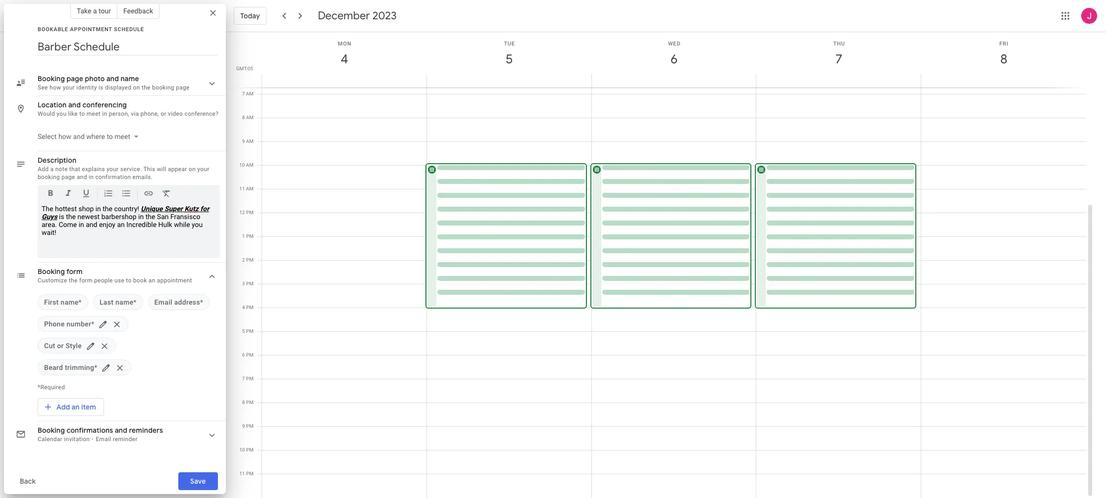 Task type: locate. For each thing, give the bounding box(es) containing it.
gmt-05
[[236, 66, 253, 71]]

on inside the "description add a note that explains your service. this will appear on your booking page and in confirmation emails."
[[189, 166, 196, 173]]

4 down 3
[[242, 305, 245, 311]]

your up confirmation
[[107, 166, 119, 173]]

0 horizontal spatial is
[[59, 213, 64, 221]]

is inside booking page photo and name see how your identity is displayed on the booking page
[[99, 84, 103, 91]]

and down that
[[77, 174, 87, 181]]

to
[[79, 110, 85, 117], [107, 133, 113, 141], [126, 277, 132, 284]]

1 vertical spatial meet
[[115, 133, 130, 141]]

on inside booking page photo and name see how your identity is displayed on the booking page
[[133, 84, 140, 91]]

on for that
[[189, 166, 196, 173]]

name for first name *
[[61, 299, 79, 307]]

1 vertical spatial booking
[[38, 268, 65, 276]]

0 horizontal spatial 4
[[242, 305, 245, 311]]

0 horizontal spatial you
[[57, 110, 67, 117]]

1 vertical spatial email
[[96, 437, 111, 443]]

2 vertical spatial page
[[62, 174, 75, 181]]

guys
[[42, 213, 57, 221]]

am down 8 am
[[246, 139, 254, 144]]

12 pm from the top
[[246, 472, 254, 477]]

thu 7
[[834, 41, 845, 67]]

tour
[[99, 7, 111, 15]]

email for email reminder
[[96, 437, 111, 443]]

1 vertical spatial is
[[59, 213, 64, 221]]

your right appear
[[197, 166, 209, 173]]

9 pm from the top
[[246, 400, 254, 406]]

your left 'identity'
[[63, 84, 75, 91]]

4 inside the mon 4
[[340, 51, 347, 67]]

select
[[38, 133, 57, 141]]

0 horizontal spatial your
[[63, 84, 75, 91]]

take a tour button
[[70, 3, 117, 19]]

1 11 from the top
[[239, 186, 245, 192]]

an left item
[[72, 403, 80, 412]]

or inside list item
[[57, 342, 64, 350]]

pm down 7 pm
[[246, 400, 254, 406]]

how right see
[[50, 84, 61, 91]]

11 for 11 am
[[239, 186, 245, 192]]

am up 8 am
[[246, 91, 254, 97]]

pm up 5 pm
[[246, 305, 254, 311]]

7 for 7 pm
[[242, 377, 245, 382]]

4
[[340, 51, 347, 67], [242, 305, 245, 311]]

*required
[[38, 385, 65, 391]]

1 horizontal spatial 4
[[340, 51, 347, 67]]

am
[[246, 91, 254, 97], [246, 115, 254, 120], [246, 139, 254, 144], [246, 163, 254, 168], [246, 186, 254, 192]]

0 vertical spatial you
[[57, 110, 67, 117]]

list item containing email address
[[148, 295, 210, 311]]

add down description
[[38, 166, 49, 173]]

page up 'identity'
[[67, 74, 83, 83]]

1 vertical spatial a
[[50, 166, 54, 173]]

1 vertical spatial 5
[[242, 329, 245, 334]]

2 horizontal spatial to
[[126, 277, 132, 284]]

0 vertical spatial meet
[[87, 110, 101, 117]]

and inside dropdown button
[[73, 133, 85, 141]]

booking form customize the form people use to book an appointment
[[38, 268, 192, 284]]

8 am
[[242, 115, 254, 120]]

page down that
[[62, 174, 75, 181]]

pm for 4 pm
[[246, 305, 254, 311]]

phone,
[[141, 110, 159, 117]]

0 vertical spatial or
[[161, 110, 166, 117]]

your
[[63, 84, 75, 91], [107, 166, 119, 173], [197, 166, 209, 173]]

a left note
[[50, 166, 54, 173]]

page for booking
[[176, 84, 190, 91]]

* up the number
[[79, 299, 82, 307]]

an right the book
[[149, 277, 155, 284]]

1 vertical spatial add
[[56, 403, 70, 412]]

4 am from the top
[[246, 163, 254, 168]]

2 10 from the top
[[239, 448, 245, 453]]

0 vertical spatial on
[[133, 84, 140, 91]]

0 vertical spatial how
[[50, 84, 61, 91]]

1 horizontal spatial or
[[161, 110, 166, 117]]

name up displayed
[[121, 74, 139, 83]]

back
[[20, 478, 36, 487]]

1 vertical spatial on
[[189, 166, 196, 173]]

8 column header
[[921, 32, 1087, 88]]

7 am
[[242, 91, 254, 97]]

10 for 10 pm
[[239, 448, 245, 453]]

0 vertical spatial 8
[[1000, 51, 1007, 67]]

1 horizontal spatial on
[[189, 166, 196, 173]]

name for last name *
[[115, 299, 133, 307]]

on
[[133, 84, 140, 91], [189, 166, 196, 173]]

0 vertical spatial add
[[38, 166, 49, 173]]

5 up the 6 pm
[[242, 329, 245, 334]]

0 vertical spatial a
[[93, 7, 97, 15]]

form up customize
[[66, 268, 83, 276]]

thursday, december 7 element
[[828, 48, 851, 71]]

1 am from the top
[[246, 91, 254, 97]]

booking
[[38, 74, 65, 83], [38, 268, 65, 276], [38, 427, 65, 436]]

1 vertical spatial page
[[176, 84, 190, 91]]

booking up calendar
[[38, 427, 65, 436]]

and up displayed
[[106, 74, 119, 83]]

meet down conferencing on the top left
[[87, 110, 101, 117]]

0 horizontal spatial 6
[[242, 353, 245, 358]]

email left the address
[[154, 299, 172, 307]]

barbershop
[[101, 213, 137, 221]]

0 horizontal spatial add
[[38, 166, 49, 173]]

booking for that
[[38, 174, 60, 181]]

0 horizontal spatial meet
[[87, 110, 101, 117]]

11 am
[[239, 186, 254, 192]]

0 vertical spatial email
[[154, 299, 172, 307]]

booking inside booking page photo and name see how your identity is displayed on the booking page
[[38, 74, 65, 83]]

am for 9 am
[[246, 139, 254, 144]]

1 vertical spatial how
[[58, 133, 71, 141]]

3 pm from the top
[[246, 258, 254, 263]]

2 vertical spatial an
[[72, 403, 80, 412]]

0 vertical spatial 6
[[670, 51, 677, 67]]

1 vertical spatial 11
[[239, 472, 245, 477]]

9 for 9 am
[[242, 139, 245, 144]]

1 horizontal spatial meet
[[115, 133, 130, 141]]

form left people
[[79, 277, 93, 284]]

in inside the "description add a note that explains your service. this will appear on your booking page and in confirmation emails."
[[89, 174, 94, 181]]

super
[[164, 205, 183, 213]]

kutz
[[185, 205, 199, 213]]

come
[[59, 221, 77, 229]]

1 vertical spatial an
[[149, 277, 155, 284]]

how
[[50, 84, 61, 91], [58, 133, 71, 141]]

thu
[[834, 41, 845, 47]]

gmt-
[[236, 66, 248, 71]]

and inside booking page photo and name see how your identity is displayed on the booking page
[[106, 74, 119, 83]]

email down booking confirmations and reminders on the bottom
[[96, 437, 111, 443]]

the
[[142, 84, 151, 91], [103, 205, 112, 213], [66, 213, 76, 221], [146, 213, 155, 221], [69, 277, 78, 284]]

phone number *
[[44, 321, 94, 329]]

1 vertical spatial 10
[[239, 448, 245, 453]]

location
[[38, 101, 67, 110]]

item
[[81, 403, 96, 412]]

add inside add an item button
[[56, 403, 70, 412]]

* left the 4 pm at the bottom left of the page
[[200, 299, 203, 307]]

0 vertical spatial an
[[117, 221, 125, 229]]

calendar invitation
[[38, 437, 90, 443]]

name
[[121, 74, 139, 83], [61, 299, 79, 307], [115, 299, 133, 307]]

pm right 3
[[246, 281, 254, 287]]

december 2023
[[318, 9, 397, 23]]

and inside the "description add a note that explains your service. this will appear on your booking page and in confirmation emails."
[[77, 174, 87, 181]]

and left the "enjoy" on the top left
[[86, 221, 97, 229]]

1 horizontal spatial a
[[93, 7, 97, 15]]

to right where
[[107, 133, 113, 141]]

7 up 8 am
[[242, 91, 245, 97]]

pm down 8 pm
[[246, 424, 254, 430]]

you left like
[[57, 110, 67, 117]]

note
[[55, 166, 68, 173]]

10 pm from the top
[[246, 424, 254, 430]]

pm down the 9 pm
[[246, 448, 254, 453]]

1 vertical spatial or
[[57, 342, 64, 350]]

how inside dropdown button
[[58, 133, 71, 141]]

1 horizontal spatial email
[[154, 299, 172, 307]]

a left tour
[[93, 7, 97, 15]]

add down *required
[[56, 403, 70, 412]]

person,
[[109, 110, 129, 117]]

1 pm from the top
[[246, 210, 254, 216]]

0 vertical spatial 10
[[239, 163, 245, 168]]

2 vertical spatial booking
[[38, 427, 65, 436]]

3 pm
[[242, 281, 254, 287]]

hottest
[[55, 205, 77, 213]]

in inside location and conferencing would you like to meet in person, via phone, or video conference?
[[102, 110, 107, 117]]

and up like
[[68, 101, 81, 110]]

0 horizontal spatial email
[[96, 437, 111, 443]]

1 horizontal spatial an
[[117, 221, 125, 229]]

cut or style
[[44, 342, 82, 350]]

booking inside the "description add a note that explains your service. this will appear on your booking page and in confirmation emails."
[[38, 174, 60, 181]]

the right customize
[[69, 277, 78, 284]]

is right guys
[[59, 213, 64, 221]]

list item down appointment in the bottom of the page
[[148, 295, 210, 311]]

on right displayed
[[133, 84, 140, 91]]

pm for 8 pm
[[246, 400, 254, 406]]

2 booking from the top
[[38, 268, 65, 276]]

the left "san"
[[146, 213, 155, 221]]

feedback button
[[117, 3, 160, 19]]

last
[[100, 299, 114, 307]]

2 vertical spatial 8
[[242, 400, 245, 406]]

12 pm
[[239, 210, 254, 216]]

1
[[242, 234, 245, 239]]

a inside the "description add a note that explains your service. this will appear on your booking page and in confirmation emails."
[[50, 166, 54, 173]]

7 column header
[[756, 32, 922, 88]]

2 am from the top
[[246, 115, 254, 120]]

will
[[157, 166, 166, 173]]

5 am from the top
[[246, 186, 254, 192]]

to right like
[[79, 110, 85, 117]]

fri 8
[[1000, 41, 1009, 67]]

9 pm
[[242, 424, 254, 430]]

booking inside booking form customize the form people use to book an appointment
[[38, 268, 65, 276]]

0 vertical spatial is
[[99, 84, 103, 91]]

booking up see
[[38, 74, 65, 83]]

0 vertical spatial 7
[[835, 51, 842, 67]]

6 down wed
[[670, 51, 677, 67]]

* for last name
[[133, 299, 137, 307]]

form
[[66, 268, 83, 276], [79, 277, 93, 284]]

5 pm from the top
[[246, 305, 254, 311]]

page up video
[[176, 84, 190, 91]]

name right first
[[61, 299, 79, 307]]

1 booking from the top
[[38, 74, 65, 83]]

8 up 9 am
[[242, 115, 245, 120]]

1 9 from the top
[[242, 139, 245, 144]]

name right last
[[115, 299, 133, 307]]

0 vertical spatial 11
[[239, 186, 245, 192]]

list item containing last name
[[93, 295, 143, 311]]

pm right 1
[[246, 234, 254, 239]]

0 horizontal spatial a
[[50, 166, 54, 173]]

a
[[93, 7, 97, 15], [50, 166, 54, 173]]

hulk
[[158, 221, 172, 229]]

book
[[133, 277, 147, 284]]

you right while
[[192, 221, 203, 229]]

pm for 5 pm
[[246, 329, 254, 334]]

use
[[114, 277, 124, 284]]

10 up 11 am on the top left
[[239, 163, 245, 168]]

pm for 1 pm
[[246, 234, 254, 239]]

meet down person,
[[115, 133, 130, 141]]

pm
[[246, 210, 254, 216], [246, 234, 254, 239], [246, 258, 254, 263], [246, 281, 254, 287], [246, 305, 254, 311], [246, 329, 254, 334], [246, 353, 254, 358], [246, 377, 254, 382], [246, 400, 254, 406], [246, 424, 254, 430], [246, 448, 254, 453], [246, 472, 254, 477]]

9
[[242, 139, 245, 144], [242, 424, 245, 430]]

bold image
[[46, 189, 55, 200]]

is down photo
[[99, 84, 103, 91]]

pm down 5 pm
[[246, 353, 254, 358]]

1 vertical spatial 7
[[242, 91, 245, 97]]

1 vertical spatial 9
[[242, 424, 245, 430]]

pm down 10 pm
[[246, 472, 254, 477]]

pm up 8 pm
[[246, 377, 254, 382]]

4 down mon
[[340, 51, 347, 67]]

0 vertical spatial booking
[[38, 74, 65, 83]]

booking up video
[[152, 84, 174, 91]]

an right the "enjoy" on the top left
[[117, 221, 125, 229]]

pm right 2
[[246, 258, 254, 263]]

0 vertical spatial booking
[[152, 84, 174, 91]]

9 up 10 am
[[242, 139, 245, 144]]

confirmation
[[95, 174, 131, 181]]

how inside booking page photo and name see how your identity is displayed on the booking page
[[50, 84, 61, 91]]

or left video
[[161, 110, 166, 117]]

to inside dropdown button
[[107, 133, 113, 141]]

7 pm from the top
[[246, 353, 254, 358]]

1 vertical spatial 8
[[242, 115, 245, 120]]

0 vertical spatial 4
[[340, 51, 347, 67]]

list item up phone number *
[[38, 295, 88, 311]]

11 up 12
[[239, 186, 245, 192]]

3 am from the top
[[246, 139, 254, 144]]

how right select
[[58, 133, 71, 141]]

0 vertical spatial 5
[[505, 51, 512, 67]]

pm for 6 pm
[[246, 353, 254, 358]]

booking for name
[[152, 84, 174, 91]]

service.
[[120, 166, 142, 173]]

6 down 5 pm
[[242, 353, 245, 358]]

* down the cut or style list item
[[94, 364, 97, 372]]

an inside is the newest barbershop in the san fransisco area. come in and enjoy an incredible hulk while you wait!
[[117, 221, 125, 229]]

email inside list item
[[154, 299, 172, 307]]

appear
[[168, 166, 187, 173]]

2
[[242, 258, 245, 263]]

select how and where to meet
[[38, 133, 130, 141]]

page inside the "description add a note that explains your service. this will appear on your booking page and in confirmation emails."
[[62, 174, 75, 181]]

pm for 7 pm
[[246, 377, 254, 382]]

am down 9 am
[[246, 163, 254, 168]]

grid containing 4
[[230, 32, 1095, 499]]

1 horizontal spatial to
[[107, 133, 113, 141]]

pm for 2 pm
[[246, 258, 254, 263]]

1 horizontal spatial booking
[[152, 84, 174, 91]]

am up 12 pm
[[246, 186, 254, 192]]

booking inside booking page photo and name see how your identity is displayed on the booking page
[[152, 84, 174, 91]]

am up 9 am
[[246, 115, 254, 120]]

1 vertical spatial 4
[[242, 305, 245, 311]]

5 down tue
[[505, 51, 512, 67]]

05
[[248, 66, 253, 71]]

booking up customize
[[38, 268, 65, 276]]

meet inside dropdown button
[[115, 133, 130, 141]]

email for email address *
[[154, 299, 172, 307]]

country!
[[114, 205, 139, 213]]

on right appear
[[189, 166, 196, 173]]

appointment
[[70, 26, 112, 33]]

7
[[835, 51, 842, 67], [242, 91, 245, 97], [242, 377, 245, 382]]

0 horizontal spatial to
[[79, 110, 85, 117]]

* down the book
[[133, 299, 137, 307]]

8 down "fri"
[[1000, 51, 1007, 67]]

pm up the 6 pm
[[246, 329, 254, 334]]

1 vertical spatial booking
[[38, 174, 60, 181]]

list item down use
[[93, 295, 143, 311]]

while
[[174, 221, 190, 229]]

8
[[1000, 51, 1007, 67], [242, 115, 245, 120], [242, 400, 245, 406]]

and left where
[[73, 133, 85, 141]]

0 horizontal spatial on
[[133, 84, 140, 91]]

9 am
[[242, 139, 254, 144]]

1 vertical spatial to
[[107, 133, 113, 141]]

8 for 8 am
[[242, 115, 245, 120]]

0 vertical spatial to
[[79, 110, 85, 117]]

am for 8 am
[[246, 115, 254, 120]]

8 down 7 pm
[[242, 400, 245, 406]]

0 horizontal spatial an
[[72, 403, 80, 412]]

video
[[168, 110, 183, 117]]

0 horizontal spatial booking
[[38, 174, 60, 181]]

list item
[[38, 295, 88, 311], [93, 295, 143, 311], [148, 295, 210, 311], [38, 317, 129, 332], [38, 360, 132, 376]]

2 pm from the top
[[246, 234, 254, 239]]

4 pm from the top
[[246, 281, 254, 287]]

or right cut
[[57, 342, 64, 350]]

1 horizontal spatial add
[[56, 403, 70, 412]]

0 vertical spatial 9
[[242, 139, 245, 144]]

1 horizontal spatial 6
[[670, 51, 677, 67]]

am for 7 am
[[246, 91, 254, 97]]

6 pm
[[242, 353, 254, 358]]

am for 10 am
[[246, 163, 254, 168]]

you inside is the newest barbershop in the san fransisco area. come in and enjoy an incredible hulk while you wait!
[[192, 221, 203, 229]]

to inside booking form customize the form people use to book an appointment
[[126, 277, 132, 284]]

9 up 10 pm
[[242, 424, 245, 430]]

7 up 8 pm
[[242, 377, 245, 382]]

appointment
[[157, 277, 192, 284]]

tue
[[504, 41, 515, 47]]

10 for 10 am
[[239, 163, 245, 168]]

list item down the cut or style list item
[[38, 360, 132, 376]]

0 horizontal spatial 5
[[242, 329, 245, 334]]

1 10 from the top
[[239, 163, 245, 168]]

11
[[239, 186, 245, 192], [239, 472, 245, 477]]

2 9 from the top
[[242, 424, 245, 430]]

would
[[38, 110, 55, 117]]

the hottest shop in the country!
[[42, 205, 141, 213]]

email
[[154, 299, 172, 307], [96, 437, 111, 443]]

the
[[42, 205, 53, 213]]

that
[[69, 166, 80, 173]]

1 vertical spatial you
[[192, 221, 203, 229]]

1 horizontal spatial is
[[99, 84, 103, 91]]

7 inside thu 7
[[835, 51, 842, 67]]

name inside booking page photo and name see how your identity is displayed on the booking page
[[121, 74, 139, 83]]

pm right 12
[[246, 210, 254, 216]]

fransisco
[[170, 213, 200, 221]]

2 horizontal spatial an
[[149, 277, 155, 284]]

11 down 10 pm
[[239, 472, 245, 477]]

2 vertical spatial to
[[126, 277, 132, 284]]

8 pm from the top
[[246, 377, 254, 382]]

grid
[[230, 32, 1095, 499]]

1 vertical spatial form
[[79, 277, 93, 284]]

6 pm from the top
[[246, 329, 254, 334]]

mon 4
[[338, 41, 352, 67]]

to right use
[[126, 277, 132, 284]]

11 pm from the top
[[246, 448, 254, 453]]

description
[[38, 156, 76, 165]]

the down numbered list image on the left top of the page
[[103, 205, 112, 213]]

the up phone,
[[142, 84, 151, 91]]

0 horizontal spatial or
[[57, 342, 64, 350]]

pm for 11 pm
[[246, 472, 254, 477]]

10 up 11 pm
[[239, 448, 245, 453]]

Description text field
[[42, 205, 216, 255]]

7 down "thu"
[[835, 51, 842, 67]]

2 vertical spatial 7
[[242, 377, 245, 382]]

list item up the cut or style list item
[[38, 317, 129, 332]]

1 horizontal spatial 5
[[505, 51, 512, 67]]

1 horizontal spatial you
[[192, 221, 203, 229]]

5 inside tue 5
[[505, 51, 512, 67]]

2 11 from the top
[[239, 472, 245, 477]]

booking down note
[[38, 174, 60, 181]]



Task type: describe. For each thing, give the bounding box(es) containing it.
last name *
[[100, 299, 137, 307]]

today
[[240, 11, 260, 20]]

Add title text field
[[38, 40, 218, 55]]

take
[[77, 7, 91, 15]]

bookable
[[38, 26, 68, 33]]

first
[[44, 299, 59, 307]]

5 pm
[[242, 329, 254, 334]]

the inside booking form customize the form people use to book an appointment
[[69, 277, 78, 284]]

trimming
[[65, 364, 94, 372]]

invitation
[[64, 437, 90, 443]]

an inside booking form customize the form people use to book an appointment
[[149, 277, 155, 284]]

on for name
[[133, 84, 140, 91]]

booking page photo and name see how your identity is displayed on the booking page
[[38, 74, 190, 91]]

schedule
[[114, 26, 144, 33]]

customize
[[38, 277, 67, 284]]

12
[[239, 210, 245, 216]]

wed 6
[[668, 41, 681, 67]]

pm for 3 pm
[[246, 281, 254, 287]]

monday, december 4 element
[[333, 48, 356, 71]]

pm for 12 pm
[[246, 210, 254, 216]]

list item containing beard trimming
[[38, 360, 132, 376]]

add an item
[[56, 403, 96, 412]]

8 for 8 pm
[[242, 400, 245, 406]]

see
[[38, 84, 48, 91]]

3
[[242, 281, 245, 287]]

0 vertical spatial form
[[66, 268, 83, 276]]

1 horizontal spatial your
[[107, 166, 119, 173]]

2023
[[373, 9, 397, 23]]

the inside booking page photo and name see how your identity is displayed on the booking page
[[142, 84, 151, 91]]

9 for 9 pm
[[242, 424, 245, 430]]

email reminder
[[96, 437, 138, 443]]

conference?
[[185, 110, 219, 117]]

area.
[[42, 221, 57, 229]]

emails.
[[133, 174, 153, 181]]

remove formatting image
[[162, 189, 171, 200]]

email address *
[[154, 299, 203, 307]]

* up the cut or style list item
[[91, 321, 94, 329]]

add an item button
[[38, 396, 104, 420]]

booking for booking page photo and name
[[38, 74, 65, 83]]

* for email address
[[200, 299, 203, 307]]

an inside button
[[72, 403, 80, 412]]

your inside booking page photo and name see how your identity is displayed on the booking page
[[63, 84, 75, 91]]

take a tour
[[77, 7, 111, 15]]

11 for 11 pm
[[239, 472, 245, 477]]

and up reminder
[[115, 427, 127, 436]]

6 inside wed 6
[[670, 51, 677, 67]]

10 pm
[[239, 448, 254, 453]]

6 column header
[[591, 32, 757, 88]]

style
[[66, 342, 82, 350]]

wednesday, december 6 element
[[663, 48, 686, 71]]

and inside location and conferencing would you like to meet in person, via phone, or video conference?
[[68, 101, 81, 110]]

meet inside location and conferencing would you like to meet in person, via phone, or video conference?
[[87, 110, 101, 117]]

add inside the "description add a note that explains your service. this will appear on your booking page and in confirmation emails."
[[38, 166, 49, 173]]

tuesday, december 5 element
[[498, 48, 521, 71]]

address
[[174, 299, 200, 307]]

formatting options toolbar
[[38, 185, 220, 206]]

4 column header
[[262, 32, 427, 88]]

bookable appointment schedule
[[38, 26, 144, 33]]

reminder
[[113, 437, 138, 443]]

location and conferencing would you like to meet in person, via phone, or video conference?
[[38, 101, 219, 117]]

3 booking from the top
[[38, 427, 65, 436]]

friday, december 8 element
[[993, 48, 1016, 71]]

newest
[[77, 213, 100, 221]]

back button
[[12, 470, 44, 494]]

cut
[[44, 342, 55, 350]]

this
[[143, 166, 155, 173]]

san
[[157, 213, 169, 221]]

unique
[[141, 205, 163, 213]]

wed
[[668, 41, 681, 47]]

italic image
[[63, 189, 73, 200]]

1 vertical spatial 6
[[242, 353, 245, 358]]

insert link image
[[144, 189, 154, 200]]

am for 11 am
[[246, 186, 254, 192]]

beard
[[44, 364, 63, 372]]

you inside location and conferencing would you like to meet in person, via phone, or video conference?
[[57, 110, 67, 117]]

the left shop
[[66, 213, 76, 221]]

pm for 9 pm
[[246, 424, 254, 430]]

0 vertical spatial page
[[67, 74, 83, 83]]

numbered list image
[[104, 189, 113, 200]]

december
[[318, 9, 370, 23]]

number
[[67, 321, 91, 329]]

4 pm
[[242, 305, 254, 311]]

calendar
[[38, 437, 62, 443]]

cut or style list item
[[38, 338, 116, 354]]

* for first name
[[79, 299, 82, 307]]

displayed
[[105, 84, 131, 91]]

is the newest barbershop in the san fransisco area. come in and enjoy an incredible hulk while you wait!
[[42, 213, 203, 237]]

shop
[[79, 205, 94, 213]]

a inside 'take a tour' button
[[93, 7, 97, 15]]

to inside location and conferencing would you like to meet in person, via phone, or video conference?
[[79, 110, 85, 117]]

description add a note that explains your service. this will appear on your booking page and in confirmation emails.
[[38, 156, 209, 181]]

underline image
[[81, 189, 91, 200]]

where
[[86, 133, 105, 141]]

confirmations
[[67, 427, 113, 436]]

tue 5
[[504, 41, 515, 67]]

wait!
[[42, 229, 56, 237]]

or inside location and conferencing would you like to meet in person, via phone, or video conference?
[[161, 110, 166, 117]]

page for description
[[62, 174, 75, 181]]

incredible
[[126, 221, 157, 229]]

photo
[[85, 74, 105, 83]]

enjoy
[[99, 221, 115, 229]]

list item containing phone number
[[38, 317, 129, 332]]

10 am
[[239, 163, 254, 168]]

people
[[94, 277, 113, 284]]

mon
[[338, 41, 352, 47]]

2 horizontal spatial your
[[197, 166, 209, 173]]

1 pm
[[242, 234, 254, 239]]

conferencing
[[83, 101, 127, 110]]

is inside is the newest barbershop in the san fransisco area. come in and enjoy an incredible hulk while you wait!
[[59, 213, 64, 221]]

beard trimming *
[[44, 364, 97, 372]]

11 pm
[[239, 472, 254, 477]]

booking confirmations and reminders
[[38, 427, 163, 436]]

and inside is the newest barbershop in the san fransisco area. come in and enjoy an incredible hulk while you wait!
[[86, 221, 97, 229]]

for
[[200, 205, 209, 213]]

8 inside fri 8
[[1000, 51, 1007, 67]]

pm for 10 pm
[[246, 448, 254, 453]]

fri
[[1000, 41, 1009, 47]]

list item containing first name
[[38, 295, 88, 311]]

7 for 7 am
[[242, 91, 245, 97]]

booking for booking form
[[38, 268, 65, 276]]

phone
[[44, 321, 65, 329]]

bulleted list image
[[121, 189, 131, 200]]

7 pm
[[242, 377, 254, 382]]

5 column header
[[427, 32, 592, 88]]



Task type: vqa. For each thing, say whether or not it's contained in the screenshot.
2nd 9 from the bottom of the page
yes



